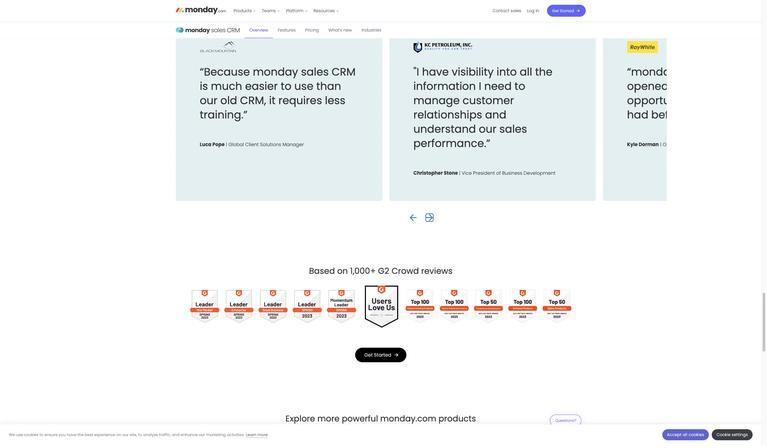 Task type: describe. For each thing, give the bounding box(es) containing it.
we use cookies to ensure you have the best experience on our site, to analyze traffic, and enhance our marketing activities. learn more
[[9, 433, 268, 438]]

kyle dorman | operation department manager
[[628, 141, 740, 148]]

site,
[[130, 433, 137, 438]]

cookie settings
[[717, 433, 749, 438]]

0 vertical spatial on
[[337, 266, 348, 277]]

"because monday sales crm is much easier to use than our old crm, it requires less training."
[[200, 64, 356, 123]]

christopher
[[414, 170, 443, 177]]

our inside "because monday sales crm is much easier to use than our old crm, it requires less training."
[[200, 93, 218, 108]]

luca
[[200, 141, 212, 148]]

g2
[[378, 266, 390, 277]]

vice
[[462, 170, 472, 177]]

monday.com crm and sales image
[[176, 22, 240, 38]]

| for "monday sales crm has opened countless doors 
[[661, 141, 662, 148]]

get started button inside main element
[[548, 5, 586, 17]]

i
[[479, 79, 482, 94]]

| for "i have visibility into all the information i need to manage customer relationships and understand our sales performance."
[[460, 170, 461, 177]]

next item button
[[426, 214, 433, 222]]

christopher stone | vice president of business development
[[414, 170, 556, 177]]

get started for get started button inside main element
[[553, 8, 575, 14]]

operation
[[663, 141, 687, 148]]

products
[[439, 414, 476, 425]]

much
[[211, 79, 243, 94]]

features
[[278, 27, 296, 33]]

our inside the "i have visibility into all the information i need to manage customer relationships and understand our sales performance."
[[479, 122, 497, 137]]

log in
[[528, 8, 540, 14]]

our left site,
[[122, 433, 129, 438]]

experience
[[94, 433, 115, 438]]

learn
[[246, 433, 257, 438]]

relationships
[[414, 107, 483, 123]]

based on 1,000+ g2 crowd reviews
[[309, 266, 453, 277]]

platform link
[[283, 6, 311, 16]]

understand
[[414, 122, 477, 137]]

learn more link
[[246, 433, 268, 439]]

need
[[485, 79, 512, 94]]

than
[[317, 79, 342, 94]]

list containing products
[[231, 0, 342, 21]]

marketing
[[206, 433, 226, 438]]

crm,
[[240, 93, 267, 108]]

1 vertical spatial and
[[172, 433, 180, 438]]

have inside the "i have visibility into all the information i need to manage customer relationships and understand our sales performance."
[[423, 64, 449, 80]]

doors
[[727, 79, 757, 94]]

questions? button
[[550, 415, 582, 431]]

previous item image
[[410, 214, 417, 222]]

contact sales button
[[490, 6, 525, 16]]

teams link
[[259, 6, 283, 16]]

best
[[85, 433, 93, 438]]

kyle
[[628, 141, 638, 148]]

questions?
[[556, 418, 577, 424]]

overview link
[[245, 22, 273, 38]]

the inside dialog
[[77, 433, 84, 438]]

and inside the "i have visibility into all the information i need to manage customer relationships and understand our sales performance."
[[486, 107, 507, 123]]

in
[[536, 8, 540, 14]]

powerful
[[342, 414, 378, 425]]

client
[[246, 141, 259, 148]]

get started for bottom get started button
[[365, 352, 392, 359]]

ray white image
[[628, 41, 702, 53]]

contact sales
[[493, 8, 522, 14]]

"because
[[200, 64, 250, 80]]

what's new
[[329, 27, 352, 33]]

solutions
[[260, 141, 282, 148]]

"i
[[414, 64, 420, 80]]

next item image
[[426, 214, 433, 222]]

to inside the "i have visibility into all the information i need to manage customer relationships and understand our sales performance."
[[515, 79, 526, 94]]

industries link
[[357, 22, 386, 38]]

cookies for use
[[24, 433, 39, 438]]

started for bottom get started button
[[374, 352, 392, 359]]

1 manager from the left
[[283, 141, 304, 148]]

it
[[269, 93, 276, 108]]

sales inside button
[[511, 8, 522, 14]]

0 vertical spatial more
[[318, 414, 340, 425]]

global
[[229, 141, 244, 148]]

explore more powerful monday.com products
[[286, 414, 476, 425]]

business
[[503, 170, 523, 177]]

crm inside "because monday sales crm is much easier to use than our old crm, it requires less training."
[[332, 64, 356, 80]]

based
[[309, 266, 335, 277]]

opened
[[628, 79, 669, 94]]

monday.com
[[381, 414, 437, 425]]

started for get started button inside main element
[[561, 8, 575, 14]]

blackmountain image
[[200, 41, 275, 53]]

teams
[[262, 8, 276, 14]]

stone
[[444, 170, 458, 177]]

activities.
[[227, 433, 245, 438]]

we
[[9, 433, 15, 438]]

resources link
[[311, 6, 342, 16]]

crowd
[[392, 266, 419, 277]]

log
[[528, 8, 535, 14]]

sales inside the "i have visibility into all the information i need to manage customer relationships and understand our sales performance."
[[500, 122, 528, 137]]

analyze
[[143, 433, 158, 438]]

to inside "because monday sales crm is much easier to use than our old crm, it requires less training."
[[281, 79, 292, 94]]

what's new link
[[324, 22, 357, 38]]

all inside the "i have visibility into all the information i need to manage customer relationships and understand our sales performance."
[[520, 64, 533, 80]]

less
[[325, 93, 346, 108]]

all inside button
[[683, 433, 688, 438]]

overview
[[250, 27, 269, 33]]

list containing contact sales
[[490, 0, 543, 21]]

countless
[[672, 79, 724, 94]]

information
[[414, 79, 476, 94]]

dorman
[[639, 141, 660, 148]]

kc 1 image
[[414, 41, 489, 53]]

1,000+
[[350, 266, 376, 277]]

training."
[[200, 107, 248, 123]]



Task type: locate. For each thing, give the bounding box(es) containing it.
0 horizontal spatial get started button
[[355, 348, 407, 363]]

0 horizontal spatial started
[[374, 352, 392, 359]]

cookie
[[717, 433, 731, 438]]

1 horizontal spatial get
[[553, 8, 560, 14]]

old
[[221, 93, 238, 108]]

0 vertical spatial and
[[486, 107, 507, 123]]

and down need
[[486, 107, 507, 123]]

| left "vice"
[[460, 170, 461, 177]]

cookies for all
[[689, 433, 705, 438]]

0 vertical spatial use
[[295, 79, 314, 94]]

development
[[524, 170, 556, 177]]

visibility
[[452, 64, 494, 80]]

1 vertical spatial have
[[67, 433, 76, 438]]

1 vertical spatial use
[[16, 433, 23, 438]]

0 vertical spatial the
[[536, 64, 553, 80]]

use
[[295, 79, 314, 94], [16, 433, 23, 438]]

0 horizontal spatial manager
[[283, 141, 304, 148]]

pricing
[[305, 27, 319, 33]]

previous item button
[[410, 214, 417, 222]]

manage
[[414, 93, 460, 108]]

get inside main element
[[553, 8, 560, 14]]

to right need
[[515, 79, 526, 94]]

2 list from the left
[[490, 0, 543, 21]]

contact
[[493, 8, 510, 14]]

all right accept
[[683, 433, 688, 438]]

"monday
[[628, 64, 677, 80]]

1 vertical spatial the
[[77, 433, 84, 438]]

0 horizontal spatial have
[[67, 433, 76, 438]]

0 horizontal spatial all
[[520, 64, 533, 80]]

2 horizontal spatial |
[[661, 141, 662, 148]]

0 horizontal spatial cookies
[[24, 433, 39, 438]]

monday
[[253, 64, 299, 80]]

and right 'traffic,'
[[172, 433, 180, 438]]

all
[[520, 64, 533, 80], [683, 433, 688, 438]]

cookie settings button
[[712, 430, 753, 441]]

explore
[[286, 414, 315, 425]]

"i have visibility into all the information i need to manage customer relationships and understand our sales performance."
[[414, 64, 553, 151]]

more
[[318, 414, 340, 425], [258, 433, 268, 438]]

started
[[561, 8, 575, 14], [374, 352, 392, 359]]

all right into
[[520, 64, 533, 80]]

get for bottom get started button
[[365, 352, 373, 359]]

0 horizontal spatial use
[[16, 433, 23, 438]]

manager right "department"
[[719, 141, 740, 148]]

cookies right accept
[[689, 433, 705, 438]]

dialog containing we use cookies to ensure you have the best experience on our site, to analyze traffic, and enhance our marketing activities.
[[0, 425, 762, 446]]

our down customer
[[479, 122, 497, 137]]

easier
[[245, 79, 278, 94]]

on left the 1,000+
[[337, 266, 348, 277]]

pope
[[213, 141, 225, 148]]

0 horizontal spatial on
[[116, 433, 121, 438]]

| right pope
[[226, 141, 227, 148]]

1 horizontal spatial and
[[486, 107, 507, 123]]

cookies
[[24, 433, 39, 438], [689, 433, 705, 438]]

0 horizontal spatial get
[[365, 352, 373, 359]]

more right learn in the bottom left of the page
[[258, 433, 268, 438]]

2 manager from the left
[[719, 141, 740, 148]]

1 vertical spatial get
[[365, 352, 373, 359]]

into
[[497, 64, 517, 80]]

on right the experience
[[116, 433, 121, 438]]

to right site,
[[138, 433, 142, 438]]

crm inside "monday sales crm has opened countless doors
[[711, 64, 735, 80]]

have right you
[[67, 433, 76, 438]]

1 horizontal spatial all
[[683, 433, 688, 438]]

0 vertical spatial all
[[520, 64, 533, 80]]

1 crm from the left
[[332, 64, 356, 80]]

what's
[[329, 27, 343, 33]]

0 horizontal spatial |
[[226, 141, 227, 148]]

to left ensure
[[40, 433, 43, 438]]

use inside "because monday sales crm is much easier to use than our old crm, it requires less training."
[[295, 79, 314, 94]]

started inside main element
[[561, 8, 575, 14]]

0 vertical spatial get started button
[[548, 5, 586, 17]]

1 horizontal spatial manager
[[719, 141, 740, 148]]

| right dorman
[[661, 141, 662, 148]]

is
[[200, 79, 208, 94]]

accept all cookies button
[[663, 430, 710, 441]]

cookies right we at the left bottom of page
[[24, 433, 39, 438]]

1 horizontal spatial have
[[423, 64, 449, 80]]

ensure
[[45, 433, 58, 438]]

get started
[[553, 8, 575, 14], [365, 352, 392, 359]]

0 vertical spatial get started
[[553, 8, 575, 14]]

accept
[[668, 433, 682, 438]]

on
[[337, 266, 348, 277], [116, 433, 121, 438]]

get for get started button inside main element
[[553, 8, 560, 14]]

use left than
[[295, 79, 314, 94]]

crm
[[332, 64, 356, 80], [711, 64, 735, 80]]

products link
[[231, 6, 259, 16]]

president
[[474, 170, 496, 177]]

requires
[[279, 93, 323, 108]]

|
[[226, 141, 227, 148], [661, 141, 662, 148], [460, 170, 461, 177]]

and
[[486, 107, 507, 123], [172, 433, 180, 438]]

use inside dialog
[[16, 433, 23, 438]]

0 horizontal spatial the
[[77, 433, 84, 438]]

performance."
[[414, 136, 491, 151]]

new
[[344, 27, 352, 33]]

on inside dialog
[[116, 433, 121, 438]]

1 horizontal spatial the
[[536, 64, 553, 80]]

2 crm from the left
[[711, 64, 735, 80]]

1 list from the left
[[231, 0, 342, 21]]

1 vertical spatial get started
[[365, 352, 392, 359]]

cookies inside button
[[689, 433, 705, 438]]

sales inside "because monday sales crm is much easier to use than our old crm, it requires less training."
[[301, 64, 329, 80]]

luca pope | global client solutions manager
[[200, 141, 304, 148]]

0 horizontal spatial more
[[258, 433, 268, 438]]

1 horizontal spatial use
[[295, 79, 314, 94]]

you
[[59, 433, 66, 438]]

main element
[[231, 0, 586, 21]]

sales
[[511, 8, 522, 14], [301, 64, 329, 80], [680, 64, 708, 80], [500, 122, 528, 137]]

g2 spring 2023 crm report badges image
[[188, 282, 574, 331]]

has
[[738, 64, 757, 80]]

products
[[234, 8, 252, 14]]

monday.com logo image
[[176, 4, 226, 16]]

1 horizontal spatial cookies
[[689, 433, 705, 438]]

1 horizontal spatial get started
[[553, 8, 575, 14]]

customer
[[463, 93, 515, 108]]

1 vertical spatial get started button
[[355, 348, 407, 363]]

pricing link
[[301, 22, 324, 38]]

1 horizontal spatial |
[[460, 170, 461, 177]]

our right 'enhance'
[[199, 433, 205, 438]]

to right it
[[281, 79, 292, 94]]

0 horizontal spatial get started
[[365, 352, 392, 359]]

more right explore
[[318, 414, 340, 425]]

1 vertical spatial on
[[116, 433, 121, 438]]

1 horizontal spatial started
[[561, 8, 575, 14]]

enhance
[[181, 433, 198, 438]]

sales inside "monday sales crm has opened countless doors
[[680, 64, 708, 80]]

"monday sales crm has opened countless doors 
[[628, 64, 767, 123]]

of
[[497, 170, 501, 177]]

0 horizontal spatial and
[[172, 433, 180, 438]]

use right we at the left bottom of page
[[16, 433, 23, 438]]

1 vertical spatial more
[[258, 433, 268, 438]]

1 horizontal spatial more
[[318, 414, 340, 425]]

1 horizontal spatial get started button
[[548, 5, 586, 17]]

0 vertical spatial get
[[553, 8, 560, 14]]

our left old
[[200, 93, 218, 108]]

0 vertical spatial have
[[423, 64, 449, 80]]

1 vertical spatial all
[[683, 433, 688, 438]]

accept all cookies
[[668, 433, 705, 438]]

the inside the "i have visibility into all the information i need to manage customer relationships and understand our sales performance."
[[536, 64, 553, 80]]

get
[[553, 8, 560, 14], [365, 352, 373, 359]]

reviews
[[422, 266, 453, 277]]

1 horizontal spatial crm
[[711, 64, 735, 80]]

to
[[281, 79, 292, 94], [515, 79, 526, 94], [40, 433, 43, 438], [138, 433, 142, 438]]

traffic,
[[159, 433, 171, 438]]

1 vertical spatial started
[[374, 352, 392, 359]]

our
[[200, 93, 218, 108], [479, 122, 497, 137], [122, 433, 129, 438], [199, 433, 205, 438]]

log in link
[[525, 6, 543, 16]]

settings
[[732, 433, 749, 438]]

| for "because monday sales crm is much easier to use than our old crm, it requires less training."
[[226, 141, 227, 148]]

have
[[423, 64, 449, 80], [67, 433, 76, 438]]

get started button
[[548, 5, 586, 17], [355, 348, 407, 363]]

1 horizontal spatial list
[[490, 0, 543, 21]]

1 horizontal spatial on
[[337, 266, 348, 277]]

0 horizontal spatial crm
[[332, 64, 356, 80]]

0 vertical spatial started
[[561, 8, 575, 14]]

0 horizontal spatial list
[[231, 0, 342, 21]]

resources
[[314, 8, 335, 14]]

manager right solutions
[[283, 141, 304, 148]]

have right "i
[[423, 64, 449, 80]]

list
[[231, 0, 342, 21], [490, 0, 543, 21]]

get started inside main element
[[553, 8, 575, 14]]

dialog
[[0, 425, 762, 446]]



Task type: vqa. For each thing, say whether or not it's contained in the screenshot.
the has
yes



